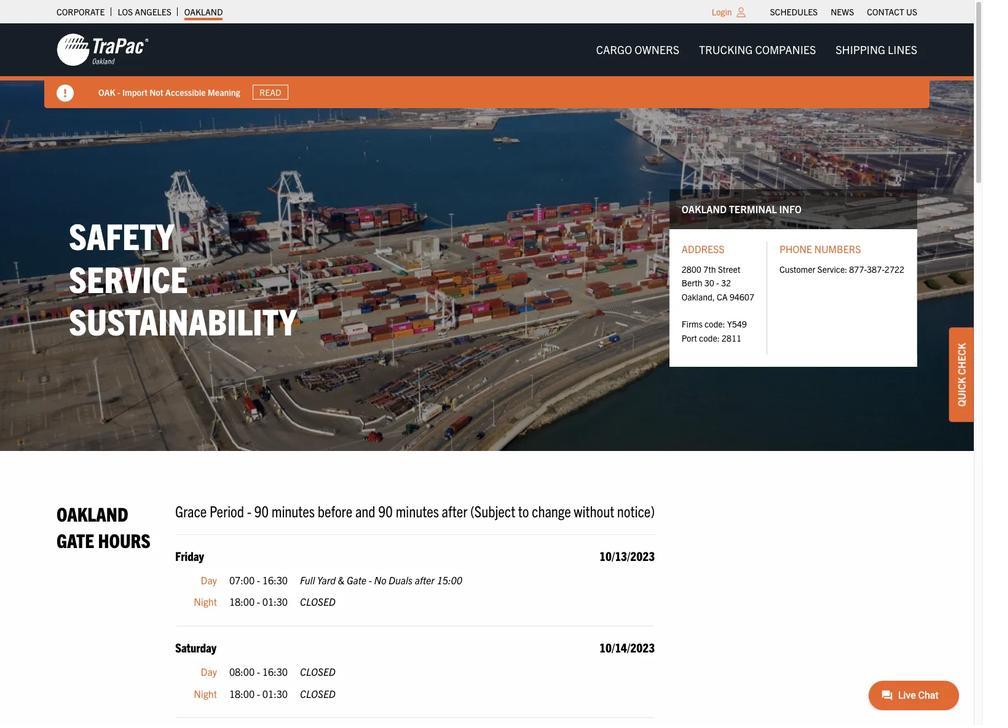 Task type: describe. For each thing, give the bounding box(es) containing it.
- down 08:00 - 16:30
[[257, 688, 260, 700]]

corporate
[[57, 6, 105, 17]]

los
[[118, 6, 133, 17]]

contact us
[[868, 6, 918, 17]]

grace period - 90 minutes before and 90 minutes after (subject to change without notice)
[[175, 501, 655, 521]]

- right 08:00
[[257, 666, 260, 679]]

check
[[956, 343, 968, 375]]

import
[[122, 86, 148, 98]]

16:30 for friday
[[263, 574, 288, 587]]

2 minutes from the left
[[396, 501, 439, 521]]

oakland terminal info
[[682, 203, 802, 215]]

safety
[[69, 213, 174, 258]]

1 90 from the left
[[254, 501, 269, 521]]

08:00
[[229, 666, 255, 679]]

closed for saturday
[[300, 688, 336, 700]]

light image
[[737, 7, 746, 17]]

shipping
[[836, 42, 886, 57]]

oak
[[98, 86, 116, 98]]

shipping lines
[[836, 42, 918, 57]]

- right 07:00 at the left bottom of the page
[[257, 574, 260, 587]]

phone
[[780, 243, 813, 255]]

cargo
[[596, 42, 632, 57]]

service:
[[818, 264, 848, 275]]

day for saturday
[[201, 666, 217, 679]]

full
[[300, 574, 315, 587]]

- down 07:00 - 16:30
[[257, 596, 260, 609]]

gate inside oakland gate hours
[[57, 529, 94, 553]]

0 horizontal spatial after
[[415, 574, 435, 587]]

without
[[574, 501, 615, 521]]

18:00 for saturday
[[229, 688, 255, 700]]

read link
[[253, 85, 288, 100]]

18:00 - 01:30 for friday
[[229, 596, 288, 609]]

30
[[705, 278, 715, 289]]

info
[[780, 203, 802, 215]]

15:00
[[437, 574, 463, 587]]

notice)
[[618, 501, 655, 521]]

read
[[260, 87, 281, 98]]

2 90 from the left
[[378, 501, 393, 521]]

2 closed from the top
[[300, 666, 336, 679]]

cargo owners link
[[587, 37, 690, 62]]

companies
[[756, 42, 816, 57]]

friday
[[175, 549, 204, 564]]

1 vertical spatial gate
[[347, 574, 367, 587]]

solid image
[[57, 85, 74, 102]]

schedules
[[771, 6, 818, 17]]

period
[[210, 501, 244, 521]]

meaning
[[208, 86, 240, 98]]

safety service sustainability
[[69, 213, 297, 343]]

firms
[[682, 319, 703, 330]]

quick check
[[956, 343, 968, 407]]

menu bar containing cargo owners
[[587, 37, 928, 62]]

1 minutes from the left
[[272, 501, 315, 521]]

08:00 - 16:30
[[229, 666, 288, 679]]

login link
[[712, 6, 732, 17]]

terminal
[[729, 203, 777, 215]]

and
[[355, 501, 376, 521]]

oakland image
[[57, 33, 149, 67]]

login
[[712, 6, 732, 17]]

y549
[[728, 319, 747, 330]]

us
[[907, 6, 918, 17]]

2800 7th street berth 30 - 32 oakland, ca 94607
[[682, 264, 755, 302]]

18:00 for friday
[[229, 596, 255, 609]]

oakland,
[[682, 291, 715, 302]]

news
[[831, 6, 855, 17]]

- inside 2800 7th street berth 30 - 32 oakland, ca 94607
[[717, 278, 720, 289]]

quick check link
[[950, 328, 974, 423]]

firms code:  y549 port code:  2811
[[682, 319, 747, 344]]

customer
[[780, 264, 816, 275]]

accessible
[[165, 86, 206, 98]]

- left no
[[369, 574, 372, 587]]

berth
[[682, 278, 703, 289]]

1 horizontal spatial after
[[442, 501, 468, 521]]

los angeles
[[118, 6, 172, 17]]

yard
[[317, 574, 336, 587]]

2722
[[885, 264, 905, 275]]

32
[[722, 278, 731, 289]]

los angeles link
[[118, 3, 172, 20]]

oakland for oakland
[[184, 6, 223, 17]]



Task type: locate. For each thing, give the bounding box(es) containing it.
gate right &
[[347, 574, 367, 587]]

code: right port
[[699, 333, 720, 344]]

1 01:30 from the top
[[263, 596, 288, 609]]

oakland
[[184, 6, 223, 17], [682, 203, 727, 215], [57, 502, 128, 526]]

2 18:00 from the top
[[229, 688, 255, 700]]

angeles
[[135, 6, 172, 17]]

877-
[[850, 264, 867, 275]]

01:30 for saturday
[[263, 688, 288, 700]]

2 horizontal spatial oakland
[[682, 203, 727, 215]]

trucking companies link
[[690, 37, 826, 62]]

gate
[[57, 529, 94, 553], [347, 574, 367, 587]]

1 horizontal spatial 90
[[378, 501, 393, 521]]

oak - import not accessible meaning
[[98, 86, 240, 98]]

oakland link
[[184, 3, 223, 20]]

news link
[[831, 3, 855, 20]]

01:30 down 07:00 - 16:30
[[263, 596, 288, 609]]

address
[[682, 243, 725, 255]]

menu bar
[[764, 3, 924, 20], [587, 37, 928, 62]]

16:30
[[263, 574, 288, 587], [263, 666, 288, 679]]

code: up 2811
[[705, 319, 726, 330]]

1 horizontal spatial gate
[[347, 574, 367, 587]]

16:30 right 08:00
[[263, 666, 288, 679]]

service
[[69, 256, 188, 301]]

duals
[[389, 574, 413, 587]]

0 vertical spatial night
[[194, 596, 217, 609]]

0 vertical spatial 18:00 - 01:30
[[229, 596, 288, 609]]

10/13/2023
[[600, 549, 655, 564]]

1 18:00 from the top
[[229, 596, 255, 609]]

full yard & gate - no duals after 15:00
[[300, 574, 463, 587]]

oakland for oakland terminal info
[[682, 203, 727, 215]]

not
[[150, 86, 163, 98]]

1 18:00 - 01:30 from the top
[[229, 596, 288, 609]]

1 horizontal spatial oakland
[[184, 6, 223, 17]]

minutes
[[272, 501, 315, 521], [396, 501, 439, 521]]

1 vertical spatial code:
[[699, 333, 720, 344]]

day down saturday on the left bottom of page
[[201, 666, 217, 679]]

day
[[201, 574, 217, 587], [201, 666, 217, 679]]

2 vertical spatial closed
[[300, 688, 336, 700]]

01:30 down 08:00 - 16:30
[[263, 688, 288, 700]]

0 horizontal spatial oakland
[[57, 502, 128, 526]]

2 18:00 - 01:30 from the top
[[229, 688, 288, 700]]

change
[[532, 501, 571, 521]]

saturday
[[175, 640, 217, 656]]

(subject
[[471, 501, 516, 521]]

banner
[[0, 23, 984, 108]]

0 vertical spatial after
[[442, 501, 468, 521]]

-
[[117, 86, 120, 98], [717, 278, 720, 289], [247, 501, 251, 521], [257, 574, 260, 587], [369, 574, 372, 587], [257, 596, 260, 609], [257, 666, 260, 679], [257, 688, 260, 700]]

07:00
[[229, 574, 255, 587]]

no
[[374, 574, 387, 587]]

2 night from the top
[[194, 688, 217, 700]]

0 vertical spatial day
[[201, 574, 217, 587]]

trucking companies
[[699, 42, 816, 57]]

contact us link
[[868, 3, 918, 20]]

to
[[518, 501, 529, 521]]

closed
[[300, 596, 336, 609], [300, 666, 336, 679], [300, 688, 336, 700]]

0 horizontal spatial 90
[[254, 501, 269, 521]]

0 horizontal spatial minutes
[[272, 501, 315, 521]]

3 closed from the top
[[300, 688, 336, 700]]

- right 30
[[717, 278, 720, 289]]

90 right period at the bottom of the page
[[254, 501, 269, 521]]

07:00 - 16:30
[[229, 574, 288, 587]]

1 vertical spatial day
[[201, 666, 217, 679]]

night up saturday on the left bottom of page
[[194, 596, 217, 609]]

grace
[[175, 501, 207, 521]]

0 vertical spatial gate
[[57, 529, 94, 553]]

banner containing cargo owners
[[0, 23, 984, 108]]

2 01:30 from the top
[[263, 688, 288, 700]]

day down friday
[[201, 574, 217, 587]]

owners
[[635, 42, 680, 57]]

after left (subject
[[442, 501, 468, 521]]

- inside banner
[[117, 86, 120, 98]]

oakland gate hours
[[57, 502, 151, 553]]

minutes right and
[[396, 501, 439, 521]]

street
[[718, 264, 741, 275]]

0 vertical spatial menu bar
[[764, 3, 924, 20]]

18:00 down 07:00 at the left bottom of the page
[[229, 596, 255, 609]]

2811
[[722, 333, 742, 344]]

1 vertical spatial 18:00 - 01:30
[[229, 688, 288, 700]]

0 vertical spatial closed
[[300, 596, 336, 609]]

night for friday
[[194, 596, 217, 609]]

night for saturday
[[194, 688, 217, 700]]

hours
[[98, 529, 151, 553]]

01:30 for friday
[[263, 596, 288, 609]]

menu bar containing schedules
[[764, 3, 924, 20]]

- right oak
[[117, 86, 120, 98]]

7th
[[704, 264, 716, 275]]

code:
[[705, 319, 726, 330], [699, 333, 720, 344]]

menu bar up shipping
[[764, 3, 924, 20]]

16:30 left full
[[263, 574, 288, 587]]

before
[[318, 501, 353, 521]]

1 closed from the top
[[300, 596, 336, 609]]

0 vertical spatial code:
[[705, 319, 726, 330]]

night down saturday on the left bottom of page
[[194, 688, 217, 700]]

contact
[[868, 6, 905, 17]]

1 vertical spatial night
[[194, 688, 217, 700]]

0 vertical spatial oakland
[[184, 6, 223, 17]]

after right duals
[[415, 574, 435, 587]]

10/14/2023
[[600, 640, 655, 656]]

1 vertical spatial menu bar
[[587, 37, 928, 62]]

menu bar down light icon
[[587, 37, 928, 62]]

0 vertical spatial 18:00
[[229, 596, 255, 609]]

gate left the hours at the bottom left of page
[[57, 529, 94, 553]]

1 horizontal spatial minutes
[[396, 501, 439, 521]]

18:00 - 01:30 for saturday
[[229, 688, 288, 700]]

oakland inside oakland gate hours
[[57, 502, 128, 526]]

18:00 down 08:00
[[229, 688, 255, 700]]

day for friday
[[201, 574, 217, 587]]

ca
[[717, 291, 728, 302]]

0 vertical spatial 01:30
[[263, 596, 288, 609]]

oakland for oakland gate hours
[[57, 502, 128, 526]]

2 16:30 from the top
[[263, 666, 288, 679]]

1 16:30 from the top
[[263, 574, 288, 587]]

1 vertical spatial 16:30
[[263, 666, 288, 679]]

2 vertical spatial oakland
[[57, 502, 128, 526]]

phone numbers
[[780, 243, 861, 255]]

minutes left before
[[272, 501, 315, 521]]

1 vertical spatial oakland
[[682, 203, 727, 215]]

cargo owners
[[596, 42, 680, 57]]

1 day from the top
[[201, 574, 217, 587]]

trucking
[[699, 42, 753, 57]]

1 night from the top
[[194, 596, 217, 609]]

1 vertical spatial 01:30
[[263, 688, 288, 700]]

after
[[442, 501, 468, 521], [415, 574, 435, 587]]

numbers
[[815, 243, 861, 255]]

oakland up address
[[682, 203, 727, 215]]

2 day from the top
[[201, 666, 217, 679]]

90 right and
[[378, 501, 393, 521]]

schedules link
[[771, 3, 818, 20]]

corporate link
[[57, 3, 105, 20]]

customer service: 877-387-2722
[[780, 264, 905, 275]]

94607
[[730, 291, 755, 302]]

quick
[[956, 378, 968, 407]]

18:00 - 01:30 down 07:00 - 16:30
[[229, 596, 288, 609]]

oakland up the hours at the bottom left of page
[[57, 502, 128, 526]]

lines
[[888, 42, 918, 57]]

387-
[[867, 264, 885, 275]]

sustainability
[[69, 298, 297, 343]]

2800
[[682, 264, 702, 275]]

shipping lines link
[[826, 37, 928, 62]]

&
[[338, 574, 345, 587]]

oakland right angeles
[[184, 6, 223, 17]]

1 vertical spatial closed
[[300, 666, 336, 679]]

16:30 for saturday
[[263, 666, 288, 679]]

1 vertical spatial after
[[415, 574, 435, 587]]

1 vertical spatial 18:00
[[229, 688, 255, 700]]

- right period at the bottom of the page
[[247, 501, 251, 521]]

90
[[254, 501, 269, 521], [378, 501, 393, 521]]

18:00 - 01:30 down 08:00 - 16:30
[[229, 688, 288, 700]]

0 vertical spatial 16:30
[[263, 574, 288, 587]]

closed for friday
[[300, 596, 336, 609]]

18:00
[[229, 596, 255, 609], [229, 688, 255, 700]]

0 horizontal spatial gate
[[57, 529, 94, 553]]

port
[[682, 333, 697, 344]]

18:00 - 01:30
[[229, 596, 288, 609], [229, 688, 288, 700]]



Task type: vqa. For each thing, say whether or not it's contained in the screenshot.
Saturday's 18:00
yes



